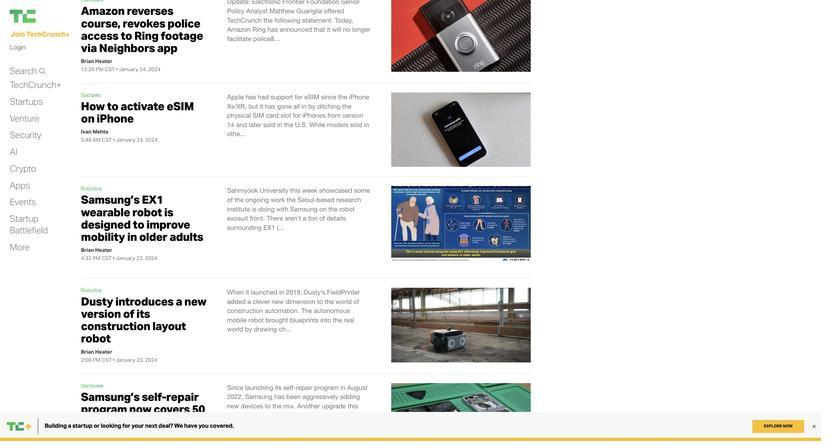 Task type: locate. For each thing, give the bounding box(es) containing it.
in right models
[[364, 121, 369, 129]]

0 vertical spatial robotics
[[81, 186, 102, 192]]

version inside robotics dusty introduces a new version of its construction layout robot brian heater 2:08 pm cst • january 23, 2024
[[81, 307, 121, 321]]

1 vertical spatial its
[[275, 384, 282, 392]]

self- inside "since launching its self-repair program in august 2022, samsung has been aggressively adding new devices to the mix. another upgrade this week brings the current offering up to 50 products (when yo..."
[[284, 384, 296, 392]]

this down adding
[[348, 403, 358, 410]]

1 vertical spatial samsung
[[245, 394, 273, 401]]

autonomous
[[314, 308, 350, 315]]

1 brian heater link from the top
[[81, 58, 112, 64]]

construction down dusty
[[81, 320, 150, 334]]

0 horizontal spatial amazon
[[81, 4, 125, 18]]

samsung's inside robotics samsung's ex1 wearable robot is designed to improve mobility in older adults brian heater 4:32 pm cst • january 23, 2024
[[81, 193, 140, 207]]

week up products
[[227, 412, 243, 420]]

cst right the 12:29
[[105, 66, 115, 73]]

in right all on the left of the page
[[302, 103, 307, 110]]

robot up 2:08
[[81, 332, 111, 346]]

1 vertical spatial 24,
[[137, 137, 144, 143]]

introduces
[[115, 295, 174, 309]]

in down slot on the top of page
[[278, 121, 283, 129]]

cst right 2:08
[[102, 357, 112, 364]]

1 vertical spatial heater
[[95, 247, 112, 254]]

2 robotics link from the top
[[81, 288, 102, 294]]

0 vertical spatial it
[[327, 26, 331, 33]]

exosuit
[[227, 215, 248, 222]]

(...
[[277, 224, 284, 232]]

samsung's inside hardware samsung's self-repair program now covers 50 devices, including foldables
[[81, 390, 140, 405]]

has up 'mix.'
[[275, 394, 285, 401]]

3 heater from the top
[[95, 349, 112, 356]]

no
[[343, 26, 351, 33]]

for down all on the left of the page
[[293, 112, 301, 119]]

to right access
[[121, 28, 132, 43]]

older
[[139, 230, 168, 244]]

2024 inside amazon reverses course, revokes police access to ring footage via neighbors app brian heater 12:29 pm cst • january 24, 2024
[[148, 66, 161, 73]]

self- up been
[[284, 384, 296, 392]]

1 horizontal spatial its
[[275, 384, 282, 392]]

in left 'older'
[[127, 230, 137, 244]]

samsung's
[[81, 193, 140, 207], [81, 390, 140, 405]]

sold down card
[[263, 121, 276, 129]]

0 horizontal spatial techcrunch
[[26, 30, 66, 38]]

has up but
[[246, 93, 256, 101]]

ex1 inside sahmyook university this week showcased some of the ongoing work the seoul-based research institute is doing with samsung on the robot exosuit front. there aren't a ton of details surrounding ex1 (...
[[264, 224, 275, 232]]

in
[[302, 103, 307, 110], [278, 121, 283, 129], [364, 121, 369, 129], [127, 230, 137, 244], [279, 289, 284, 296], [341, 384, 346, 392]]

2 brian heater link from the top
[[81, 247, 112, 254]]

1 vertical spatial construction
[[81, 320, 150, 334]]

1 horizontal spatial amazon
[[227, 26, 251, 33]]

iphone inside apple has had support for esim since the iphone xs/xr, but it has gone all in by ditching the physical sim card slot for iphones from version 14 and later sold in the u.s. while models sold in othe...
[[349, 93, 369, 101]]

5:48
[[81, 137, 92, 143]]

samsung's up designed
[[81, 193, 140, 207]]

to down dusty's
[[317, 298, 323, 306]]

january inside amazon reverses course, revokes police access to ring footage via neighbors app brian heater 12:29 pm cst • january 24, 2024
[[119, 66, 138, 73]]

1 horizontal spatial self-
[[284, 384, 296, 392]]

program inside "since launching its self-repair program in august 2022, samsung has been aggressively adding new devices to the mix. another upgrade this week brings the current offering up to 50 products (when yo..."
[[314, 384, 339, 392]]

a inside robotics dusty introduces a new version of its construction layout robot brian heater 2:08 pm cst • january 23, 2024
[[176, 295, 182, 309]]

for up all on the left of the page
[[295, 93, 303, 101]]

1 horizontal spatial samsung
[[290, 206, 318, 213]]

offering
[[297, 412, 319, 420]]

it right but
[[260, 103, 263, 110]]

1 vertical spatial version
[[81, 307, 121, 321]]

join techcrunch +
[[10, 30, 70, 39]]

is down ongoing
[[252, 206, 257, 213]]

on down based
[[320, 206, 327, 213]]

0 horizontal spatial program
[[81, 403, 127, 417]]

samsung's for program
[[81, 390, 140, 405]]

on up ivan
[[81, 111, 95, 126]]

cst inside robotics samsung's ex1 wearable robot is designed to improve mobility in older adults brian heater 4:32 pm cst • january 23, 2024
[[102, 255, 112, 262]]

0 horizontal spatial samsung
[[245, 394, 273, 401]]

0 horizontal spatial world
[[227, 326, 243, 334]]

details
[[327, 215, 346, 222]]

1 horizontal spatial program
[[314, 384, 339, 392]]

3 brian from the top
[[81, 349, 94, 356]]

crypto link
[[10, 163, 36, 175]]

0 vertical spatial construction
[[227, 308, 263, 315]]

this inside "since launching its self-repair program in august 2022, samsung has been aggressively adding new devices to the mix. another upgrade this week brings the current offering up to 50 products (when yo..."
[[348, 403, 358, 410]]

1 samsung's from the top
[[81, 193, 140, 207]]

0 horizontal spatial it
[[246, 289, 249, 296]]

brian heater link up 4:32
[[81, 247, 112, 254]]

0 horizontal spatial on
[[81, 111, 95, 126]]

pm right the 12:29
[[96, 66, 104, 73]]

week inside sahmyook university this week showcased some of the ongoing work the seoul-based research institute is doing with samsung on the robot exosuit front. there aren't a ton of details surrounding ex1 (...
[[302, 187, 318, 195]]

2024 inside robotics dusty introduces a new version of its construction layout robot brian heater 2:08 pm cst • january 23, 2024
[[145, 357, 158, 364]]

• right 2:08
[[113, 357, 115, 364]]

1 robotics from the top
[[81, 186, 102, 192]]

1 vertical spatial week
[[227, 412, 243, 420]]

when it launched in 2019, dusty's fieldprinter added a clever new dimension to the world of construction automation. the autonomous mobile robot brought blueprints into the real world by drawing ch...
[[227, 289, 360, 334]]

1 horizontal spatial 50
[[338, 412, 345, 420]]

has up "police&..."
[[268, 26, 278, 33]]

brian heater link up the 12:29
[[81, 58, 112, 64]]

1 vertical spatial iphone
[[97, 111, 134, 126]]

robotics link up dusty
[[81, 288, 102, 294]]

the down autonomous
[[333, 317, 342, 324]]

0 horizontal spatial esim
[[167, 99, 194, 113]]

2 brian from the top
[[81, 247, 94, 254]]

1 vertical spatial techcrunch
[[26, 30, 66, 38]]

login link
[[10, 42, 26, 53]]

• down mobility
[[113, 255, 115, 262]]

50 right covers
[[192, 403, 205, 417]]

1 vertical spatial program
[[81, 403, 127, 417]]

by up iphones at the top left of the page
[[309, 103, 316, 110]]

amazon up facilitate
[[227, 26, 251, 33]]

automation.
[[265, 308, 300, 315]]

senior
[[341, 0, 360, 5]]

0 horizontal spatial construction
[[81, 320, 150, 334]]

cst right 4:32
[[102, 255, 112, 262]]

amazon reverses course, revokes police access to ring footage via neighbors app link
[[81, 4, 203, 55]]

samsung's ex1 wearable robot is designed to improve mobility in older adults link
[[81, 193, 203, 244]]

to inside when it launched in 2019, dusty's fieldprinter added a clever new dimension to the world of construction automation. the autonomous mobile robot brought blueprints into the real world by drawing ch...
[[317, 298, 323, 306]]

the inside update: electronic frontier foundation senior policy analyst matthew guariglia offered techcrunch the following statement: today, amazon ring has announced that it will no longer facilitate police&...
[[264, 16, 273, 24]]

samsung's for robot
[[81, 193, 140, 207]]

activate
[[121, 99, 165, 113]]

2024 inside robotics samsung's ex1 wearable robot is designed to improve mobility in older adults brian heater 4:32 pm cst • january 23, 2024
[[145, 255, 158, 262]]

to inside robotics samsung's ex1 wearable robot is designed to improve mobility in older adults brian heater 4:32 pm cst • january 23, 2024
[[133, 218, 144, 232]]

it inside when it launched in 2019, dusty's fieldprinter added a clever new dimension to the world of construction automation. the autonomous mobile robot brought blueprints into the real world by drawing ch...
[[246, 289, 249, 296]]

1 horizontal spatial ex1
[[264, 224, 275, 232]]

adults
[[170, 230, 203, 244]]

1 horizontal spatial world
[[336, 298, 352, 306]]

heater inside robotics dusty introduces a new version of its construction layout robot brian heater 2:08 pm cst • january 23, 2024
[[95, 349, 112, 356]]

1 vertical spatial this
[[348, 403, 358, 410]]

1 horizontal spatial version
[[343, 112, 364, 119]]

how to activate esim on iphone link
[[81, 99, 194, 126]]

1 vertical spatial ex1
[[264, 224, 275, 232]]

2 vertical spatial pm
[[93, 357, 100, 364]]

samsung down seoul- on the left top of the page
[[290, 206, 318, 213]]

in left 2019,
[[279, 289, 284, 296]]

has inside "since launching its self-repair program in august 2022, samsung has been aggressively adding new devices to the mix. another upgrade this week brings the current offering up to 50 products (when yo..."
[[275, 394, 285, 401]]

this up seoul- on the left top of the page
[[290, 187, 301, 195]]

robot down research
[[340, 206, 355, 213]]

24, down 'neighbors'
[[140, 66, 147, 73]]

1 horizontal spatial this
[[348, 403, 358, 410]]

0 horizontal spatial week
[[227, 412, 243, 420]]

it
[[327, 26, 331, 33], [260, 103, 263, 110], [246, 289, 249, 296]]

some
[[354, 187, 370, 195]]

1 vertical spatial 23,
[[136, 357, 144, 364]]

0 horizontal spatial ex1
[[142, 193, 163, 207]]

3 brian heater link from the top
[[81, 349, 112, 356]]

2 samsung's from the top
[[81, 390, 140, 405]]

heater inside amazon reverses course, revokes police access to ring footage via neighbors app brian heater 12:29 pm cst • january 24, 2024
[[95, 58, 112, 64]]

23,
[[136, 255, 144, 262], [136, 357, 144, 364]]

1 vertical spatial it
[[260, 103, 263, 110]]

a up layout
[[176, 295, 182, 309]]

program up aggressively
[[314, 384, 339, 392]]

brings
[[244, 412, 262, 420]]

while
[[310, 121, 326, 129]]

1 vertical spatial brian heater link
[[81, 247, 112, 254]]

a left ton
[[303, 215, 307, 222]]

2 vertical spatial it
[[246, 289, 249, 296]]

4:32
[[81, 255, 92, 262]]

23, inside robotics dusty introduces a new version of its construction layout robot brian heater 2:08 pm cst • january 23, 2024
[[136, 357, 144, 364]]

ex1 up the improve
[[142, 193, 163, 207]]

2 heater from the top
[[95, 247, 112, 254]]

• right the am
[[113, 137, 115, 143]]

brian up the 12:29
[[81, 58, 94, 64]]

(when
[[255, 422, 272, 429]]

new inside "since launching its self-repair program in august 2022, samsung has been aggressively adding new devices to the mix. another upgrade this week brings the current offering up to 50 products (when yo..."
[[227, 403, 239, 410]]

50
[[192, 403, 205, 417], [338, 412, 345, 420]]

robotics for samsung's ex1 wearable robot is designed to improve mobility in older adults
[[81, 186, 102, 192]]

course,
[[81, 16, 121, 30]]

1 horizontal spatial by
[[309, 103, 316, 110]]

0 vertical spatial samsung's
[[81, 193, 140, 207]]

0 vertical spatial samsung
[[290, 206, 318, 213]]

24,
[[140, 66, 147, 73], [137, 137, 144, 143]]

by inside apple has had support for esim since the iphone xs/xr, but it has gone all in by ditching the physical sim card slot for iphones from version 14 and later sold in the u.s. while models sold in othe...
[[309, 103, 316, 110]]

construction up mobile
[[227, 308, 263, 315]]

self-
[[284, 384, 296, 392], [142, 390, 166, 405]]

its left layout
[[137, 307, 150, 321]]

1 vertical spatial robotics link
[[81, 288, 102, 294]]

brian inside amazon reverses course, revokes police access to ring footage via neighbors app brian heater 12:29 pm cst • january 24, 2024
[[81, 58, 94, 64]]

1 horizontal spatial techcrunch
[[227, 16, 262, 24]]

since
[[227, 384, 244, 392]]

mehta
[[93, 129, 108, 135]]

since launching its self-repair program in august 2022, samsung has been aggressively adding new devices to the mix. another upgrade this week brings the current offering up to 50 products (when yo...
[[227, 384, 368, 429]]

iphone right since
[[349, 93, 369, 101]]

2 horizontal spatial new
[[272, 298, 284, 306]]

to
[[121, 28, 132, 43], [107, 99, 118, 113], [133, 218, 144, 232], [317, 298, 323, 306], [265, 403, 271, 410], [330, 412, 336, 420]]

robot inside robotics samsung's ex1 wearable robot is designed to improve mobility in older adults brian heater 4:32 pm cst • january 23, 2024
[[132, 205, 162, 220]]

0 horizontal spatial repair
[[166, 390, 199, 405]]

world down mobile
[[227, 326, 243, 334]]

with
[[277, 206, 289, 213]]

iphone inside gadgets how to activate esim on iphone ivan mehta 5:48 am cst • january 24, 2024
[[97, 111, 134, 126]]

1 horizontal spatial sold
[[350, 121, 363, 129]]

cst right the am
[[102, 137, 112, 143]]

robotics link up wearable
[[81, 186, 102, 192]]

techcrunch down policy
[[227, 16, 262, 24]]

1 vertical spatial amazon
[[227, 26, 251, 33]]

robot up drawing
[[249, 317, 264, 324]]

robot up 'older'
[[132, 205, 162, 220]]

0 horizontal spatial self-
[[142, 390, 166, 405]]

including
[[128, 415, 177, 429]]

0 vertical spatial its
[[137, 307, 150, 321]]

and
[[236, 121, 247, 129]]

world down fieldprinter
[[336, 298, 352, 306]]

events
[[10, 196, 36, 208]]

0 vertical spatial robotics link
[[81, 186, 102, 192]]

0 vertical spatial ex1
[[142, 193, 163, 207]]

2 robotics from the top
[[81, 288, 102, 294]]

techcrunch+ link
[[10, 79, 62, 91]]

techcrunch down techcrunch link
[[26, 30, 66, 38]]

1 robotics link from the top
[[81, 186, 102, 192]]

surrounding
[[227, 224, 262, 232]]

2 horizontal spatial a
[[303, 215, 307, 222]]

1 horizontal spatial iphone
[[349, 93, 369, 101]]

24, down the how to activate esim on iphone link
[[137, 137, 144, 143]]

brian
[[81, 58, 94, 64], [81, 247, 94, 254], [81, 349, 94, 356]]

1 vertical spatial on
[[320, 206, 327, 213]]

0 horizontal spatial is
[[164, 205, 173, 220]]

1 vertical spatial robotics
[[81, 288, 102, 294]]

pm right 4:32
[[93, 255, 100, 262]]

to inside gadgets how to activate esim on iphone ivan mehta 5:48 am cst • january 24, 2024
[[107, 99, 118, 113]]

institute
[[227, 206, 250, 213]]

0 vertical spatial by
[[309, 103, 316, 110]]

2 23, from the top
[[136, 357, 144, 364]]

august
[[348, 384, 368, 392]]

robotics inside robotics samsung's ex1 wearable robot is designed to improve mobility in older adults brian heater 4:32 pm cst • january 23, 2024
[[81, 186, 102, 192]]

aggressively
[[303, 394, 339, 401]]

robotics up wearable
[[81, 186, 102, 192]]

0 horizontal spatial ring
[[134, 28, 159, 43]]

footage
[[161, 28, 203, 43]]

0 horizontal spatial new
[[185, 295, 207, 309]]

sold right models
[[350, 121, 363, 129]]

0 vertical spatial world
[[336, 298, 352, 306]]

0 vertical spatial amazon
[[81, 4, 125, 18]]

apps
[[10, 180, 30, 191]]

2022,
[[227, 394, 244, 401]]

it inside apple has had support for esim since the iphone xs/xr, but it has gone all in by ditching the physical sim card slot for iphones from version 14 and later sold in the u.s. while models sold in othe...
[[260, 103, 263, 110]]

0 horizontal spatial by
[[245, 326, 252, 334]]

world
[[336, 298, 352, 306], [227, 326, 243, 334]]

will
[[332, 26, 342, 33]]

1 horizontal spatial is
[[252, 206, 257, 213]]

2024
[[148, 66, 161, 73], [145, 137, 158, 143], [145, 255, 158, 262], [145, 357, 158, 364]]

it left will
[[327, 26, 331, 33]]

self- up the including
[[142, 390, 166, 405]]

the down analyst
[[264, 16, 273, 24]]

robotics inside robotics dusty introduces a new version of its construction layout robot brian heater 2:08 pm cst • january 23, 2024
[[81, 288, 102, 294]]

1 brian from the top
[[81, 58, 94, 64]]

0 vertical spatial week
[[302, 187, 318, 195]]

samsung's down hardware
[[81, 390, 140, 405]]

announced
[[280, 26, 312, 33]]

week up seoul- on the left top of the page
[[302, 187, 318, 195]]

pm inside robotics dusty introduces a new version of its construction layout robot brian heater 2:08 pm cst • january 23, 2024
[[93, 357, 100, 364]]

it right when
[[246, 289, 249, 296]]

join
[[10, 30, 25, 38]]

access
[[81, 28, 119, 43]]

in inside "since launching its self-repair program in august 2022, samsung has been aggressively adding new devices to the mix. another upgrade this week brings the current offering up to 50 products (when yo..."
[[341, 384, 346, 392]]

repair inside hardware samsung's self-repair program now covers 50 devices, including foldables
[[166, 390, 199, 405]]

1 vertical spatial world
[[227, 326, 243, 334]]

0 horizontal spatial 50
[[192, 403, 205, 417]]

2 vertical spatial brian
[[81, 349, 94, 356]]

0 vertical spatial heater
[[95, 58, 112, 64]]

• inside amazon reverses course, revokes police access to ring footage via neighbors app brian heater 12:29 pm cst • january 24, 2024
[[116, 66, 118, 73]]

by down mobile
[[245, 326, 252, 334]]

0 horizontal spatial version
[[81, 307, 121, 321]]

0 vertical spatial pm
[[96, 66, 104, 73]]

ongoing
[[246, 196, 269, 204]]

brian up 2:08
[[81, 349, 94, 356]]

0 horizontal spatial iphone
[[97, 111, 134, 126]]

1 horizontal spatial ring
[[253, 26, 266, 33]]

by inside when it launched in 2019, dusty's fieldprinter added a clever new dimension to the world of construction automation. the autonomous mobile robot brought blueprints into the real world by drawing ch...
[[245, 326, 252, 334]]

of inside robotics dusty introduces a new version of its construction layout robot brian heater 2:08 pm cst • january 23, 2024
[[123, 307, 134, 321]]

a inside sahmyook university this week showcased some of the ongoing work the seoul-based research institute is doing with samsung on the robot exosuit front. there aren't a ton of details surrounding ex1 (...
[[303, 215, 307, 222]]

1 heater from the top
[[95, 58, 112, 64]]

real
[[344, 317, 355, 324]]

has inside update: electronic frontier foundation senior policy analyst matthew guariglia offered techcrunch the following statement: today, amazon ring has announced that it will no longer facilitate police&...
[[268, 26, 278, 33]]

to right how on the top left of the page
[[107, 99, 118, 113]]

week
[[302, 187, 318, 195], [227, 412, 243, 420]]

0 horizontal spatial this
[[290, 187, 301, 195]]

the
[[264, 16, 273, 24], [338, 93, 348, 101], [343, 103, 352, 110], [284, 121, 293, 129], [235, 196, 244, 204], [287, 196, 296, 204], [329, 206, 338, 213], [325, 298, 334, 306], [333, 317, 342, 324], [273, 403, 282, 410], [264, 412, 273, 420]]

1 vertical spatial by
[[245, 326, 252, 334]]

robot
[[132, 205, 162, 220], [340, 206, 355, 213], [249, 317, 264, 324], [81, 332, 111, 346]]

0 vertical spatial program
[[314, 384, 339, 392]]

its right 'launching'
[[275, 384, 282, 392]]

hardware link
[[81, 383, 103, 389]]

mix.
[[284, 403, 296, 410]]

1 horizontal spatial repair
[[296, 384, 313, 392]]

1 23, from the top
[[136, 255, 144, 262]]

cst inside amazon reverses course, revokes police access to ring footage via neighbors app brian heater 12:29 pm cst • january 24, 2024
[[105, 66, 115, 73]]

1 horizontal spatial construction
[[227, 308, 263, 315]]

0 vertical spatial brian heater link
[[81, 58, 112, 64]]

50 down the upgrade
[[338, 412, 345, 420]]

in up adding
[[341, 384, 346, 392]]

amazon up access
[[81, 4, 125, 18]]

login
[[10, 43, 26, 51]]

sahmyook university this week showcased some of the ongoing work the seoul-based research institute is doing with samsung on the robot exosuit front. there aren't a ton of details surrounding ex1 (...
[[227, 187, 370, 232]]

brian heater link up 2:08
[[81, 349, 112, 356]]

card
[[266, 112, 279, 119]]

the up institute
[[235, 196, 244, 204]]

samsung down 'launching'
[[245, 394, 273, 401]]

1 horizontal spatial esim
[[305, 93, 320, 101]]

ex1 down there
[[264, 224, 275, 232]]

1 horizontal spatial a
[[248, 298, 251, 306]]

pm right 2:08
[[93, 357, 100, 364]]

security link
[[10, 129, 41, 141]]

more link
[[10, 242, 30, 253]]

brian inside robotics samsung's ex1 wearable robot is designed to improve mobility in older adults brian heater 4:32 pm cst • january 23, 2024
[[81, 247, 94, 254]]

• down 'neighbors'
[[116, 66, 118, 73]]

launching
[[245, 384, 273, 392]]

support
[[271, 93, 293, 101]]

following
[[275, 16, 301, 24]]

esim
[[305, 93, 320, 101], [167, 99, 194, 113]]

0 vertical spatial brian
[[81, 58, 94, 64]]

0 vertical spatial iphone
[[349, 93, 369, 101]]

0 horizontal spatial sold
[[263, 121, 276, 129]]

• inside robotics samsung's ex1 wearable robot is designed to improve mobility in older adults brian heater 4:32 pm cst • january 23, 2024
[[113, 255, 115, 262]]

1 horizontal spatial week
[[302, 187, 318, 195]]

robotics up dusty
[[81, 288, 102, 294]]

added
[[227, 298, 246, 306]]

0 vertical spatial version
[[343, 112, 364, 119]]

repair inside "since launching its self-repair program in august 2022, samsung has been aggressively adding new devices to the mix. another upgrade this week brings the current offering up to 50 products (when yo..."
[[296, 384, 313, 392]]

1 vertical spatial samsung's
[[81, 390, 140, 405]]

program up foldables
[[81, 403, 127, 417]]

ex1
[[142, 193, 163, 207], [264, 224, 275, 232]]

othe...
[[227, 130, 246, 138]]

1 vertical spatial pm
[[93, 255, 100, 262]]

neighbors
[[99, 41, 155, 55]]

a left "clever"
[[248, 298, 251, 306]]

version inside apple has had support for esim since the iphone xs/xr, but it has gone all in by ditching the physical sim card slot for iphones from version 14 and later sold in the u.s. while models sold in othe...
[[343, 112, 364, 119]]

0 vertical spatial 24,
[[140, 66, 147, 73]]

samsung inside "since launching its self-repair program in august 2022, samsung has been aggressively adding new devices to the mix. another upgrade this week brings the current offering up to 50 products (when yo..."
[[245, 394, 273, 401]]

construction
[[227, 308, 263, 315], [81, 320, 150, 334]]

dusty introduces a new version of its construction layout robot link
[[81, 295, 207, 346]]

1 vertical spatial brian
[[81, 247, 94, 254]]

brought
[[266, 317, 288, 324]]

0 vertical spatial 23,
[[136, 255, 144, 262]]

repair
[[296, 384, 313, 392], [166, 390, 199, 405]]

1 horizontal spatial new
[[227, 403, 239, 410]]

current
[[275, 412, 296, 420]]

0 vertical spatial techcrunch
[[227, 16, 262, 24]]

2024 inside gadgets how to activate esim on iphone ivan mehta 5:48 am cst • january 24, 2024
[[145, 137, 158, 143]]

is up 'older'
[[164, 205, 173, 220]]

1 horizontal spatial on
[[320, 206, 327, 213]]

iphone up mehta
[[97, 111, 134, 126]]

50 inside hardware samsung's self-repair program now covers 50 devices, including foldables
[[192, 403, 205, 417]]

has
[[268, 26, 278, 33], [246, 93, 256, 101], [265, 103, 276, 110], [275, 394, 285, 401]]

to left the improve
[[133, 218, 144, 232]]

2 vertical spatial heater
[[95, 349, 112, 356]]

there
[[267, 215, 283, 222]]

2 horizontal spatial it
[[327, 26, 331, 33]]

brian up 4:32
[[81, 247, 94, 254]]



Task type: vqa. For each thing, say whether or not it's contained in the screenshot.
"Items"
no



Task type: describe. For each thing, give the bounding box(es) containing it.
statement:
[[302, 16, 333, 24]]

police&...
[[253, 35, 280, 42]]

ivan mehta link
[[81, 129, 108, 135]]

a inside when it launched in 2019, dusty's fieldprinter added a clever new dimension to the world of construction automation. the autonomous mobile robot brought blueprints into the real world by drawing ch...
[[248, 298, 251, 306]]

the up autonomous
[[325, 298, 334, 306]]

2019,
[[286, 289, 303, 296]]

has up card
[[265, 103, 276, 110]]

techcrunch inside update: electronic frontier foundation senior policy analyst matthew guariglia offered techcrunch the following statement: today, amazon ring has announced that it will no longer facilitate police&...
[[227, 16, 262, 24]]

police
[[168, 16, 201, 30]]

to right devices
[[265, 403, 271, 410]]

hardware samsung's self-repair program now covers 50 devices, including foldables
[[81, 383, 205, 442]]

24, inside gadgets how to activate esim on iphone ivan mehta 5:48 am cst • january 24, 2024
[[137, 137, 144, 143]]

to inside amazon reverses course, revokes police access to ring footage via neighbors app brian heater 12:29 pm cst • january 24, 2024
[[121, 28, 132, 43]]

apps link
[[10, 180, 30, 191]]

gadgets link
[[81, 92, 101, 98]]

is inside robotics samsung's ex1 wearable robot is designed to improve mobility in older adults brian heater 4:32 pm cst • january 23, 2024
[[164, 205, 173, 220]]

research
[[337, 196, 361, 204]]

week inside "since launching its self-repair program in august 2022, samsung has been aggressively adding new devices to the mix. another upgrade this week brings the current offering up to 50 products (when yo..."
[[227, 412, 243, 420]]

devices,
[[81, 415, 125, 429]]

gadgets
[[81, 92, 101, 98]]

robotics dusty introduces a new version of its construction layout robot brian heater 2:08 pm cst • january 23, 2024
[[81, 288, 207, 364]]

sim
[[253, 112, 264, 119]]

update:
[[227, 0, 251, 5]]

program inside hardware samsung's self-repair program now covers 50 devices, including foldables
[[81, 403, 127, 417]]

the right since
[[338, 93, 348, 101]]

it inside update: electronic frontier foundation senior policy analyst matthew guariglia offered techcrunch the following statement: today, amazon ring has announced that it will no longer facilitate police&...
[[327, 26, 331, 33]]

app
[[157, 41, 178, 55]]

but
[[249, 103, 258, 110]]

robotics link for dusty introduces a new version of its construction layout robot
[[81, 288, 102, 294]]

xs/xr,
[[227, 103, 247, 110]]

startup battlefield link
[[10, 213, 48, 236]]

cst inside gadgets how to activate esim on iphone ivan mehta 5:48 am cst • january 24, 2024
[[102, 137, 112, 143]]

ring inside update: electronic frontier foundation senior policy analyst matthew guariglia offered techcrunch the following statement: today, amazon ring has announced that it will no longer facilitate police&...
[[253, 26, 266, 33]]

1 vertical spatial for
[[293, 112, 301, 119]]

venture
[[10, 113, 39, 124]]

the down slot on the top of page
[[284, 121, 293, 129]]

january inside robotics samsung's ex1 wearable robot is designed to improve mobility in older adults brian heater 4:32 pm cst • january 23, 2024
[[116, 255, 135, 262]]

the up details
[[329, 206, 338, 213]]

pm inside amazon reverses course, revokes police access to ring footage via neighbors app brian heater 12:29 pm cst • january 24, 2024
[[96, 66, 104, 73]]

search
[[10, 65, 37, 76]]

slot
[[281, 112, 291, 119]]

showcased
[[320, 187, 353, 195]]

since
[[321, 93, 337, 101]]

robotics link for samsung's ex1 wearable robot is designed to improve mobility in older adults
[[81, 186, 102, 192]]

0 vertical spatial for
[[295, 93, 303, 101]]

• inside robotics dusty introduces a new version of its construction layout robot brian heater 2:08 pm cst • january 23, 2024
[[113, 357, 115, 364]]

analyst
[[247, 7, 268, 15]]

brian heater link for dusty introduces a new version of its construction layout robot
[[81, 349, 112, 356]]

amazon inside update: electronic frontier foundation senior policy analyst matthew guariglia offered techcrunch the following statement: today, amazon ring has announced that it will no longer facilitate police&...
[[227, 26, 251, 33]]

1 sold from the left
[[263, 121, 276, 129]]

robotics samsung's ex1 wearable robot is designed to improve mobility in older adults brian heater 4:32 pm cst • january 23, 2024
[[81, 186, 203, 262]]

aren't
[[285, 215, 301, 222]]

esim setup mobile phone image
[[392, 93, 531, 167]]

today,
[[335, 16, 354, 24]]

ring video camera doorbell on a red plain and black textured background. image
[[392, 0, 531, 72]]

search image
[[38, 68, 46, 75]]

samsung inside sahmyook university this week showcased some of the ongoing work the seoul-based research institute is doing with samsung on the robot exosuit front. there aren't a ton of details surrounding ex1 (...
[[290, 206, 318, 213]]

to right the up
[[330, 412, 336, 420]]

improve
[[147, 218, 190, 232]]

esim inside apple has had support for esim since the iphone xs/xr, but it has gone all in by ditching the physical sim card slot for iphones from version 14 and later sold in the u.s. while models sold in othe...
[[305, 93, 320, 101]]

construction inside robotics dusty introduces a new version of its construction layout robot brian heater 2:08 pm cst • january 23, 2024
[[81, 320, 150, 334]]

via
[[81, 41, 97, 55]]

brian inside robotics dusty introduces a new version of its construction layout robot brian heater 2:08 pm cst • january 23, 2024
[[81, 349, 94, 356]]

foundation
[[307, 0, 340, 5]]

12:29
[[81, 66, 95, 73]]

events link
[[10, 196, 36, 208]]

2 sold from the left
[[350, 121, 363, 129]]

apple has had support for esim since the iphone xs/xr, but it has gone all in by ditching the physical sim card slot for iphones from version 14 and later sold in the u.s. while models sold in othe...
[[227, 93, 369, 138]]

blueprints
[[290, 317, 319, 324]]

the up with
[[287, 196, 296, 204]]

cst inside robotics dusty introduces a new version of its construction layout robot brian heater 2:08 pm cst • january 23, 2024
[[102, 357, 112, 364]]

heater inside robotics samsung's ex1 wearable robot is designed to improve mobility in older adults brian heater 4:32 pm cst • january 23, 2024
[[95, 247, 112, 254]]

electronic
[[252, 0, 281, 5]]

january inside robotics dusty introduces a new version of its construction layout robot brian heater 2:08 pm cst • january 23, 2024
[[116, 357, 135, 364]]

doing
[[259, 206, 275, 213]]

startup
[[10, 213, 38, 225]]

50 inside "since launching its self-repair program in august 2022, samsung has been aggressively adding new devices to the mix. another upgrade this week brings the current offering up to 50 products (when yo..."
[[338, 412, 345, 420]]

clever
[[253, 298, 270, 306]]

later
[[249, 121, 262, 129]]

esim inside gadgets how to activate esim on iphone ivan mehta 5:48 am cst • january 24, 2024
[[167, 99, 194, 113]]

construction inside when it launched in 2019, dusty's fieldprinter added a clever new dimension to the world of construction automation. the autonomous mobile robot brought blueprints into the real world by drawing ch...
[[227, 308, 263, 315]]

on inside gadgets how to activate esim on iphone ivan mehta 5:48 am cst • january 24, 2024
[[81, 111, 95, 126]]

brian heater link for amazon reverses course, revokes police access to ring footage via neighbors app
[[81, 58, 112, 64]]

+
[[66, 30, 70, 39]]

ai
[[10, 146, 17, 157]]

am
[[93, 137, 101, 143]]

brian heater link for samsung's ex1 wearable robot is designed to improve mobility in older adults
[[81, 247, 112, 254]]

battlefield
[[10, 225, 48, 236]]

techcrunch image
[[10, 10, 36, 23]]

self- inside hardware samsung's self-repair program now covers 50 devices, including foldables
[[142, 390, 166, 405]]

ring inside amazon reverses course, revokes police access to ring footage via neighbors app brian heater 12:29 pm cst • january 24, 2024
[[134, 28, 159, 43]]

products
[[227, 422, 253, 429]]

revokes
[[123, 16, 165, 30]]

layout
[[153, 320, 186, 334]]

pm inside robotics samsung's ex1 wearable robot is designed to improve mobility in older adults brian heater 4:32 pm cst • january 23, 2024
[[93, 255, 100, 262]]

techcrunch link
[[10, 10, 75, 23]]

robot inside when it launched in 2019, dusty's fieldprinter added a clever new dimension to the world of construction automation. the autonomous mobile robot brought blueprints into the real world by drawing ch...
[[249, 317, 264, 324]]

facilitate
[[227, 35, 252, 42]]

fieldprinter
[[327, 289, 360, 296]]

robot inside sahmyook university this week showcased some of the ongoing work the seoul-based research institute is doing with samsung on the robot exosuit front. there aren't a ton of details surrounding ex1 (...
[[340, 206, 355, 213]]

foldables
[[81, 427, 131, 442]]

of inside when it launched in 2019, dusty's fieldprinter added a clever new dimension to the world of construction automation. the autonomous mobile robot brought blueprints into the real world by drawing ch...
[[354, 298, 359, 306]]

2:08
[[81, 357, 92, 364]]

new inside when it launched in 2019, dusty's fieldprinter added a clever new dimension to the world of construction automation. the autonomous mobile robot brought blueprints into the real world by drawing ch...
[[272, 298, 284, 306]]

work
[[271, 196, 285, 204]]

the up current
[[273, 403, 282, 410]]

january inside gadgets how to activate esim on iphone ivan mehta 5:48 am cst • january 24, 2024
[[116, 137, 136, 143]]

on inside sahmyook university this week showcased some of the ongoing work the seoul-based research institute is doing with samsung on the robot exosuit front. there aren't a ton of details surrounding ex1 (...
[[320, 206, 327, 213]]

24, inside amazon reverses course, revokes police access to ring footage via neighbors app brian heater 12:29 pm cst • january 24, 2024
[[140, 66, 147, 73]]

physical
[[227, 112, 251, 119]]

dimension
[[286, 298, 316, 306]]

23, inside robotics samsung's ex1 wearable robot is designed to improve mobility in older adults brian heater 4:32 pm cst • january 23, 2024
[[136, 255, 144, 262]]

amazon inside amazon reverses course, revokes police access to ring footage via neighbors app brian heater 12:29 pm cst • january 24, 2024
[[81, 4, 125, 18]]

dusty's
[[304, 289, 326, 296]]

mobile
[[227, 317, 247, 324]]

techcrunch+
[[10, 79, 62, 90]]

dusty
[[81, 295, 113, 309]]

its inside robotics dusty introduces a new version of its construction layout robot brian heater 2:08 pm cst • january 23, 2024
[[137, 307, 150, 321]]

mobility
[[81, 230, 125, 244]]

ex1 inside robotics samsung's ex1 wearable robot is designed to improve mobility in older adults brian heater 4:32 pm cst • january 23, 2024
[[142, 193, 163, 207]]

the right ditching
[[343, 103, 352, 110]]

another
[[298, 403, 320, 410]]

yo...
[[274, 422, 286, 429]]

drawing
[[254, 326, 277, 334]]

techcrunch inside join techcrunch +
[[26, 30, 66, 38]]

new inside robotics dusty introduces a new version of its construction layout robot brian heater 2:08 pm cst • january 23, 2024
[[185, 295, 207, 309]]

this inside sahmyook university this week showcased some of the ongoing work the seoul-based research institute is doing with samsung on the robot exosuit front. there aren't a ton of details surrounding ex1 (...
[[290, 187, 301, 195]]

startups link
[[10, 96, 43, 108]]

startup battlefield
[[10, 213, 48, 236]]

now
[[129, 403, 152, 417]]

in inside when it launched in 2019, dusty's fieldprinter added a clever new dimension to the world of construction automation. the autonomous mobile robot brought blueprints into the real world by drawing ch...
[[279, 289, 284, 296]]

in inside robotics samsung's ex1 wearable robot is designed to improve mobility in older adults brian heater 4:32 pm cst • january 23, 2024
[[127, 230, 137, 244]]

how
[[81, 99, 105, 113]]

front.
[[250, 215, 265, 222]]

venture link
[[10, 113, 39, 124]]

robot inside robotics dusty introduces a new version of its construction layout robot brian heater 2:08 pm cst • january 23, 2024
[[81, 332, 111, 346]]

based
[[317, 196, 335, 204]]

is inside sahmyook university this week showcased some of the ongoing work the seoul-based research institute is doing with samsung on the robot exosuit front. there aren't a ton of details surrounding ex1 (...
[[252, 206, 257, 213]]

its inside "since launching its self-repair program in august 2022, samsung has been aggressively adding new devices to the mix. another upgrade this week brings the current offering up to 50 products (when yo..."
[[275, 384, 282, 392]]

14
[[227, 121, 235, 129]]

robotics for dusty introduces a new version of its construction layout robot
[[81, 288, 102, 294]]

• inside gadgets how to activate esim on iphone ivan mehta 5:48 am cst • january 24, 2024
[[113, 137, 115, 143]]

ai link
[[10, 146, 17, 158]]

the up (when
[[264, 412, 273, 420]]

devices
[[241, 403, 263, 410]]

seoul-
[[298, 196, 317, 204]]

frontier
[[283, 0, 305, 5]]

all
[[294, 103, 300, 110]]



